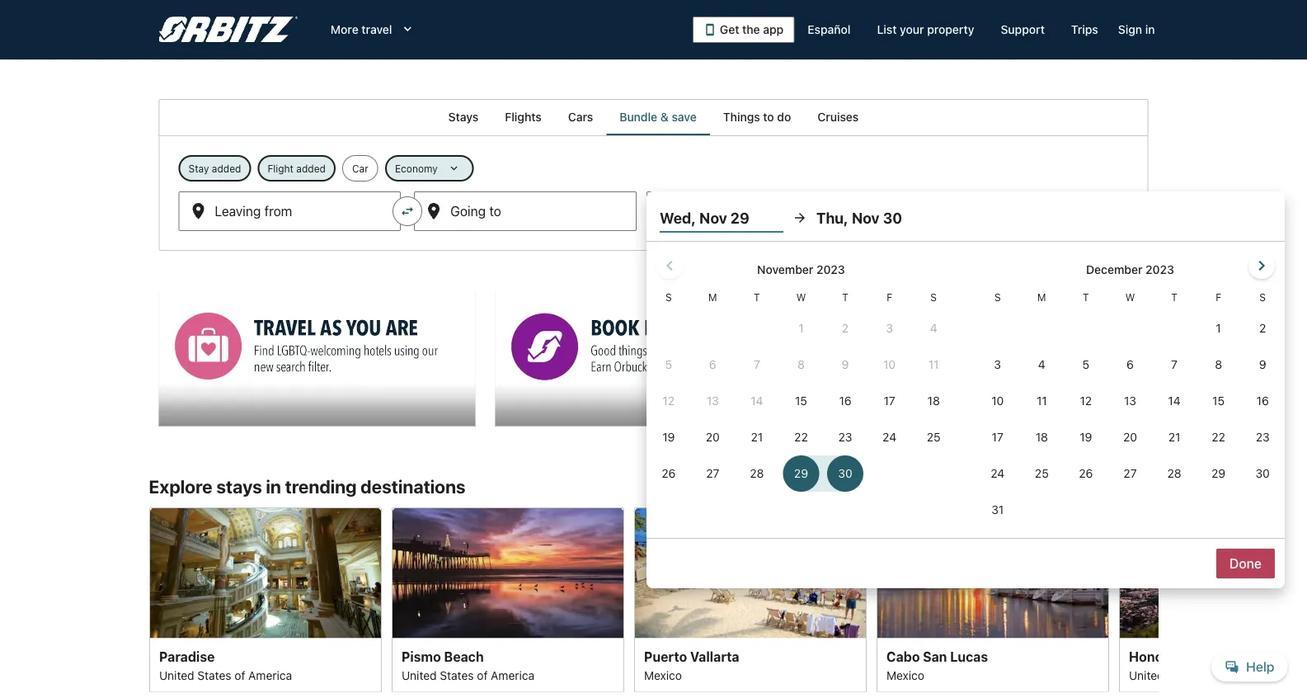 Task type: vqa. For each thing, say whether or not it's contained in the screenshot.


Task type: locate. For each thing, give the bounding box(es) containing it.
in right sign
[[1146, 23, 1156, 36]]

1 horizontal spatial w
[[1126, 291, 1136, 303]]

united inside paradise united states of america
[[159, 668, 194, 682]]

1 added from the left
[[212, 163, 241, 174]]

property
[[928, 23, 975, 36]]

4 s from the left
[[1260, 291, 1267, 303]]

cabo san lucas mexico
[[887, 648, 988, 682]]

1 horizontal spatial 2023
[[1146, 263, 1175, 276]]

1 horizontal spatial in
[[1146, 23, 1156, 36]]

america inside honolulu united states of america
[[1219, 668, 1262, 682]]

things to do link
[[710, 99, 805, 135]]

in right stays
[[266, 476, 281, 497]]

1 horizontal spatial 29
[[731, 209, 750, 227]]

of
[[234, 668, 245, 682], [477, 668, 488, 682], [1205, 668, 1215, 682]]

the
[[743, 23, 761, 36]]

marina cabo san lucas which includes a marina, a coastal town and night scenes image
[[877, 507, 1110, 638]]

december
[[1087, 263, 1143, 276]]

puerto
[[644, 648, 687, 664]]

pismo beach united states of america
[[401, 648, 534, 682]]

w down december 2023
[[1126, 291, 1136, 303]]

0 horizontal spatial states
[[197, 668, 231, 682]]

nov 29 - nov 30 button
[[647, 191, 838, 231]]

español
[[808, 23, 851, 36]]

2 opens in a new window image from the left
[[495, 291, 510, 306]]

mexico down puerto
[[644, 668, 682, 682]]

2 m from the left
[[1038, 291, 1047, 303]]

bundle & save link
[[607, 99, 710, 135]]

2 s from the left
[[931, 291, 937, 303]]

thu, nov 30
[[817, 209, 903, 227]]

of for paradise
[[234, 668, 245, 682]]

1 vertical spatial in
[[266, 476, 281, 497]]

november
[[758, 263, 814, 276]]

3 states from the left
[[1168, 668, 1202, 682]]

1 w from the left
[[797, 291, 806, 303]]

san
[[923, 648, 947, 664]]

f for november 2023
[[887, 291, 893, 303]]

mexico
[[644, 668, 682, 682], [887, 668, 925, 682]]

2 of from the left
[[477, 668, 488, 682]]

states down honolulu
[[1168, 668, 1202, 682]]

tab list inside the explore stays in trending destinations main content
[[159, 99, 1149, 135]]

0 horizontal spatial f
[[887, 291, 893, 303]]

0 horizontal spatial 30
[[766, 210, 782, 226]]

makiki - lower punchbowl - tantalus showing landscape views, a sunset and a city image
[[1119, 507, 1308, 638]]

support link
[[988, 15, 1059, 45]]

of inside paradise united states of america
[[234, 668, 245, 682]]

2 mexico from the left
[[887, 668, 925, 682]]

stays
[[449, 110, 479, 124]]

0 horizontal spatial mexico
[[644, 668, 682, 682]]

stay added
[[189, 163, 241, 174]]

things
[[724, 110, 761, 124]]

nov
[[700, 209, 728, 227], [852, 209, 880, 227], [683, 210, 707, 226], [739, 210, 763, 226]]

bundle & save
[[620, 110, 697, 124]]

f for december 2023
[[1217, 291, 1222, 303]]

29 inside button
[[731, 209, 750, 227]]

0 horizontal spatial added
[[212, 163, 241, 174]]

1 m from the left
[[709, 291, 718, 303]]

2 states from the left
[[440, 668, 474, 682]]

flights
[[505, 110, 542, 124]]

of inside honolulu united states of america
[[1205, 668, 1215, 682]]

states down beach
[[440, 668, 474, 682]]

30 right thu,
[[884, 209, 903, 227]]

united
[[159, 668, 194, 682], [401, 668, 437, 682], [1129, 668, 1165, 682]]

mexico inside puerto vallarta mexico
[[644, 668, 682, 682]]

of inside pismo beach united states of america
[[477, 668, 488, 682]]

0 horizontal spatial united
[[159, 668, 194, 682]]

in inside dropdown button
[[1146, 23, 1156, 36]]

wed,
[[660, 209, 696, 227]]

2 america from the left
[[491, 668, 534, 682]]

2 horizontal spatial states
[[1168, 668, 1202, 682]]

thu, nov 30 button
[[817, 203, 941, 233]]

united down pismo
[[401, 668, 437, 682]]

states inside honolulu united states of america
[[1168, 668, 1202, 682]]

of for honolulu
[[1205, 668, 1215, 682]]

2023 for november 2023
[[817, 263, 846, 276]]

t
[[754, 291, 761, 303], [843, 291, 849, 303], [1084, 291, 1090, 303], [1172, 291, 1178, 303]]

orbitz logo image
[[159, 17, 298, 43]]

puerto vallarta mexico
[[644, 648, 739, 682]]

more
[[331, 23, 359, 36]]

29
[[731, 209, 750, 227], [710, 210, 726, 226]]

lucas
[[950, 648, 988, 664]]

2 horizontal spatial opens in a new window image
[[831, 291, 846, 306]]

states for honolulu
[[1168, 668, 1202, 682]]

more travel
[[331, 23, 392, 36]]

1 horizontal spatial united
[[401, 668, 437, 682]]

1 horizontal spatial opens in a new window image
[[495, 291, 510, 306]]

t down the november 2023 at the right top of page
[[843, 291, 849, 303]]

0 horizontal spatial 2023
[[817, 263, 846, 276]]

0 vertical spatial in
[[1146, 23, 1156, 36]]

november 2023
[[758, 263, 846, 276]]

2 horizontal spatial america
[[1219, 668, 1262, 682]]

show previous card image
[[139, 590, 159, 610]]

2 f from the left
[[1217, 291, 1222, 303]]

2023 right the december
[[1146, 263, 1175, 276]]

s
[[666, 291, 672, 303], [931, 291, 937, 303], [995, 291, 1001, 303], [1260, 291, 1267, 303]]

do
[[778, 110, 792, 124]]

opens in a new window image
[[158, 291, 173, 306], [495, 291, 510, 306], [831, 291, 846, 306]]

1 mexico from the left
[[644, 668, 682, 682]]

1 united from the left
[[159, 668, 194, 682]]

in
[[1146, 23, 1156, 36], [266, 476, 281, 497]]

stays
[[217, 476, 262, 497]]

1 horizontal spatial added
[[297, 163, 326, 174]]

0 horizontal spatial of
[[234, 668, 245, 682]]

30 right -
[[766, 210, 782, 226]]

honolulu
[[1129, 648, 1187, 664]]

1 horizontal spatial america
[[491, 668, 534, 682]]

1 horizontal spatial m
[[1038, 291, 1047, 303]]

united down honolulu
[[1129, 668, 1165, 682]]

states
[[197, 668, 231, 682], [440, 668, 474, 682], [1168, 668, 1202, 682]]

t down the december
[[1084, 291, 1090, 303]]

1 america from the left
[[248, 668, 292, 682]]

1 horizontal spatial states
[[440, 668, 474, 682]]

2 horizontal spatial of
[[1205, 668, 1215, 682]]

tab list containing stays
[[159, 99, 1149, 135]]

w down the november 2023 at the right top of page
[[797, 291, 806, 303]]

w for november
[[797, 291, 806, 303]]

w
[[797, 291, 806, 303], [1126, 291, 1136, 303]]

1 horizontal spatial f
[[1217, 291, 1222, 303]]

2 horizontal spatial united
[[1129, 668, 1165, 682]]

3 united from the left
[[1129, 668, 1165, 682]]

0 horizontal spatial in
[[266, 476, 281, 497]]

0 horizontal spatial america
[[248, 668, 292, 682]]

2 united from the left
[[401, 668, 437, 682]]

swap origin and destination values image
[[400, 204, 415, 219]]

0 horizontal spatial m
[[709, 291, 718, 303]]

0 horizontal spatial w
[[797, 291, 806, 303]]

las vegas featuring interior views image
[[149, 507, 382, 638]]

0 horizontal spatial 29
[[710, 210, 726, 226]]

4 t from the left
[[1172, 291, 1178, 303]]

1 2023 from the left
[[817, 263, 846, 276]]

wed, nov 29 button
[[660, 203, 784, 233]]

america
[[248, 668, 292, 682], [491, 668, 534, 682], [1219, 668, 1262, 682]]

2023
[[817, 263, 846, 276], [1146, 263, 1175, 276]]

w for december
[[1126, 291, 1136, 303]]

1 horizontal spatial of
[[477, 668, 488, 682]]

united inside honolulu united states of america
[[1129, 668, 1165, 682]]

m
[[709, 291, 718, 303], [1038, 291, 1047, 303]]

1 t from the left
[[754, 291, 761, 303]]

america for honolulu
[[1219, 668, 1262, 682]]

states down paradise
[[197, 668, 231, 682]]

america inside paradise united states of america
[[248, 668, 292, 682]]

&
[[661, 110, 669, 124]]

bundle
[[620, 110, 658, 124]]

-
[[730, 210, 736, 226]]

travel
[[362, 23, 392, 36]]

america inside pismo beach united states of america
[[491, 668, 534, 682]]

1 of from the left
[[234, 668, 245, 682]]

stays link
[[435, 99, 492, 135]]

united down paradise
[[159, 668, 194, 682]]

trending
[[285, 476, 357, 497]]

united inside pismo beach united states of america
[[401, 668, 437, 682]]

1 states from the left
[[197, 668, 231, 682]]

vallarta
[[690, 648, 739, 664]]

1 opens in a new window image from the left
[[158, 291, 173, 306]]

3 america from the left
[[1219, 668, 1262, 682]]

2 w from the left
[[1126, 291, 1136, 303]]

added right flight
[[297, 163, 326, 174]]

show next card image
[[1149, 590, 1169, 610]]

3 of from the left
[[1205, 668, 1215, 682]]

sign in
[[1119, 23, 1156, 36]]

2 2023 from the left
[[1146, 263, 1175, 276]]

t down december 2023
[[1172, 291, 1178, 303]]

f
[[887, 291, 893, 303], [1217, 291, 1222, 303]]

1 s from the left
[[666, 291, 672, 303]]

added right stay
[[212, 163, 241, 174]]

30
[[884, 209, 903, 227], [766, 210, 782, 226]]

t down the november
[[754, 291, 761, 303]]

tab list
[[159, 99, 1149, 135]]

states inside paradise united states of america
[[197, 668, 231, 682]]

list
[[878, 23, 897, 36]]

added
[[212, 163, 241, 174], [297, 163, 326, 174]]

your
[[900, 23, 925, 36]]

cruises link
[[805, 99, 873, 135]]

destinations
[[361, 476, 466, 497]]

mexico inside 'cabo san lucas mexico'
[[887, 668, 925, 682]]

2 added from the left
[[297, 163, 326, 174]]

1 horizontal spatial mexico
[[887, 668, 925, 682]]

thu,
[[817, 209, 849, 227]]

1 f from the left
[[887, 291, 893, 303]]

sign in button
[[1112, 15, 1162, 45]]

2023 right the november
[[817, 263, 846, 276]]

list your property link
[[864, 15, 988, 45]]

0 horizontal spatial opens in a new window image
[[158, 291, 173, 306]]

mexico down the cabo
[[887, 668, 925, 682]]



Task type: describe. For each thing, give the bounding box(es) containing it.
pismo beach featuring a sunset, views and tropical scenes image
[[392, 507, 624, 638]]

added for flight added
[[297, 163, 326, 174]]

explore stays in trending destinations main content
[[0, 99, 1308, 698]]

things to do
[[724, 110, 792, 124]]

support
[[1001, 23, 1045, 36]]

honolulu united states of america
[[1129, 648, 1262, 682]]

done
[[1230, 556, 1263, 571]]

puerto vallarta showing a beach, general coastal views and kayaking or canoeing image
[[634, 507, 867, 638]]

pismo
[[401, 648, 441, 664]]

wed, nov 29
[[660, 209, 750, 227]]

beach
[[444, 648, 484, 664]]

america for paradise
[[248, 668, 292, 682]]

get the app
[[720, 23, 784, 36]]

economy
[[395, 163, 438, 174]]

sign
[[1119, 23, 1143, 36]]

flight
[[268, 163, 294, 174]]

3 opens in a new window image from the left
[[831, 291, 846, 306]]

economy button
[[385, 155, 474, 182]]

in inside main content
[[266, 476, 281, 497]]

1 horizontal spatial 30
[[884, 209, 903, 227]]

paradise
[[159, 648, 214, 664]]

nov 29 - nov 30
[[683, 210, 782, 226]]

explore
[[149, 476, 213, 497]]

cars
[[568, 110, 594, 124]]

2 t from the left
[[843, 291, 849, 303]]

flight added
[[268, 163, 326, 174]]

cars link
[[555, 99, 607, 135]]

3 t from the left
[[1084, 291, 1090, 303]]

added for stay added
[[212, 163, 241, 174]]

m for november 2023
[[709, 291, 718, 303]]

list your property
[[878, 23, 975, 36]]

2023 for december 2023
[[1146, 263, 1175, 276]]

download the app button image
[[704, 23, 717, 36]]

save
[[672, 110, 697, 124]]

done button
[[1217, 549, 1276, 578]]

car
[[352, 163, 369, 174]]

united for paradise
[[159, 668, 194, 682]]

united for honolulu
[[1129, 668, 1165, 682]]

more travel button
[[318, 15, 429, 45]]

3 s from the left
[[995, 291, 1001, 303]]

december 2023
[[1087, 263, 1175, 276]]

states for paradise
[[197, 668, 231, 682]]

trips
[[1072, 23, 1099, 36]]

29 inside button
[[710, 210, 726, 226]]

nov inside button
[[700, 209, 728, 227]]

next month image
[[1253, 256, 1272, 276]]

app
[[764, 23, 784, 36]]

m for december 2023
[[1038, 291, 1047, 303]]

español button
[[795, 15, 864, 45]]

stay
[[189, 163, 209, 174]]

states inside pismo beach united states of america
[[440, 668, 474, 682]]

paradise united states of america
[[159, 648, 292, 682]]

cruises
[[818, 110, 859, 124]]

get the app link
[[693, 17, 795, 43]]

explore stays in trending destinations
[[149, 476, 466, 497]]

trips link
[[1059, 15, 1112, 45]]

to
[[764, 110, 775, 124]]

previous month image
[[660, 256, 680, 276]]

flights link
[[492, 99, 555, 135]]

cabo
[[887, 648, 920, 664]]

get
[[720, 23, 740, 36]]



